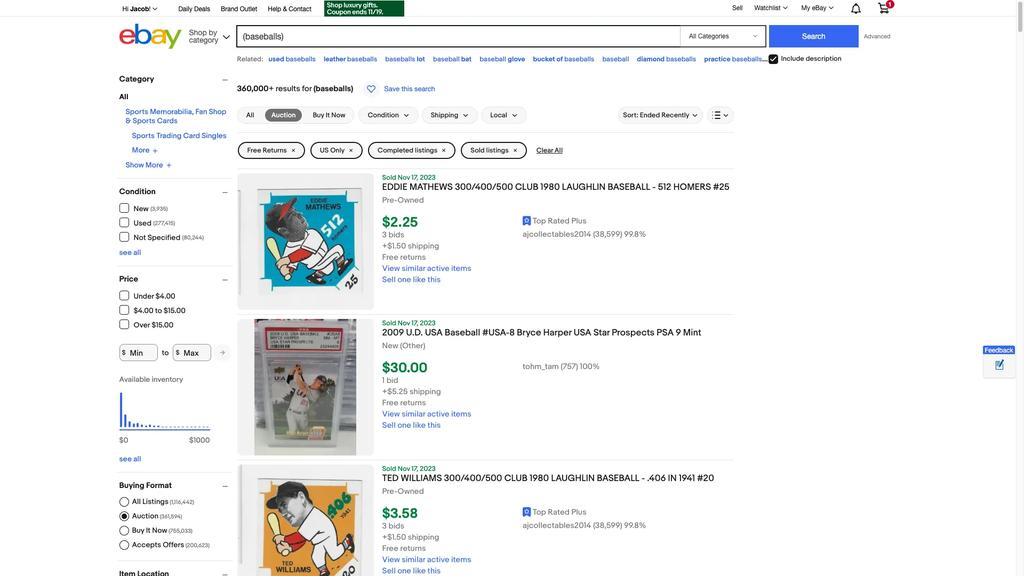 Task type: vqa. For each thing, say whether or not it's contained in the screenshot.


Task type: describe. For each thing, give the bounding box(es) containing it.
 (361,594) Items text field
[[159, 513, 182, 520]]

recently
[[662, 111, 690, 120]]

free inside tohm_tam (757) 100% 1 bid +$5.25 shipping free returns view similar active items sell one like this
[[382, 398, 399, 408]]

!
[[149, 5, 151, 13]]

buying format button
[[119, 481, 232, 491]]

rated for $2.25
[[548, 216, 570, 226]]

under $4.00 link
[[119, 291, 176, 301]]

daily deals link
[[178, 4, 210, 15]]

view for $3.58
[[382, 555, 400, 565]]

(277,415)
[[153, 220, 175, 227]]

300/400/500 for $2.25
[[455, 182, 513, 193]]

ajcollectables2014 (38,599) 99.8% +$1.50 shipping free returns view similar active items
[[382, 521, 647, 565]]

format
[[146, 481, 172, 491]]

baseball for bat
[[433, 55, 460, 64]]

eddie mathews 300/400/500 club 1980 laughlin baseball - 512 homers  #25 heading
[[382, 182, 730, 193]]

Search for anything text field
[[238, 26, 678, 46]]

nov for $2.25
[[398, 173, 410, 182]]

$ up inventory
[[176, 349, 180, 357]]

.406
[[648, 473, 666, 484]]

$ up available
[[122, 349, 126, 357]]

clear all
[[537, 146, 563, 155]]

active for $2.25
[[427, 264, 450, 274]]

0
[[124, 436, 128, 445]]

1 horizontal spatial $4.00
[[156, 292, 175, 301]]

more button
[[132, 146, 158, 155]]

view for $2.25
[[382, 264, 400, 274]]

singles
[[202, 131, 227, 140]]

baseballs for leather baseballs
[[347, 55, 377, 64]]

eddie mathews 300/400/500 club 1980 laughlin baseball - 512 homers  #25 link
[[382, 182, 734, 196]]

daily
[[178, 5, 192, 13]]

baseball for $3.58
[[597, 473, 640, 484]]

(361,594)
[[160, 513, 182, 520]]

sell inside ajcollectables2014 (38,599) 99.8% +$1.50 shipping free returns view similar active items sell one like this
[[382, 275, 396, 285]]

shop by category button
[[184, 24, 232, 47]]

0 vertical spatial to
[[155, 306, 162, 315]]

advanced
[[865, 33, 891, 39]]

all down category
[[119, 92, 128, 101]]

similar for $2.25
[[402, 264, 426, 274]]

returns inside tohm_tam (757) 100% 1 bid +$5.25 shipping free returns view similar active items sell one like this
[[400, 398, 426, 408]]

local
[[491, 111, 507, 120]]

available inventory
[[119, 375, 183, 384]]

buy it now link
[[307, 109, 352, 122]]

0 horizontal spatial condition button
[[119, 187, 232, 197]]

items for $2.25
[[451, 264, 472, 274]]

not specified (80,244)
[[134, 233, 204, 242]]

view similar active items link for $2.25
[[382, 264, 472, 274]]

owned inside sold  nov 17, 2023 eddie mathews 300/400/500 club 1980 laughlin baseball - 512 homers  #25 pre-owned
[[398, 195, 424, 205]]

0 vertical spatial $15.00
[[164, 306, 186, 315]]

$ 1000
[[189, 436, 210, 445]]

512
[[658, 182, 672, 193]]

by
[[209, 28, 217, 37]]

1000
[[194, 436, 210, 445]]

sports trading card singles link
[[132, 131, 227, 140]]

Auction selected text field
[[271, 110, 296, 120]]

shipping
[[431, 111, 459, 120]]

buy it now (755,033)
[[132, 526, 193, 535]]

 (755,033) Items text field
[[167, 528, 193, 535]]

#25
[[714, 182, 730, 193]]

new inside sold  nov 17, 2023 2009 u.d. usa baseball #usa-8 bryce harper usa star prospects psa 9 mint new (other)
[[382, 341, 399, 351]]

$4.00 to $15.00 link
[[119, 305, 186, 315]]

us only
[[320, 146, 345, 155]]

300/400/500 for $3.58
[[444, 473, 503, 484]]

prospects
[[612, 328, 655, 338]]

view similar active items link for $3.58
[[382, 555, 472, 565]]

17, for $30.00
[[412, 319, 419, 328]]

club for $3.58
[[505, 473, 528, 484]]

returns
[[263, 146, 287, 155]]

clear
[[537, 146, 553, 155]]

trading
[[156, 131, 182, 140]]

listing options selector. list view selected. image
[[712, 111, 729, 120]]

baseballs for practice baseballs
[[733, 55, 763, 64]]

sell link
[[728, 4, 748, 12]]

#usa-
[[483, 328, 510, 338]]

shipping for $2.25
[[408, 241, 440, 251]]

more inside 'button'
[[146, 161, 163, 170]]

now for buy it now
[[332, 111, 346, 120]]

practice
[[705, 55, 731, 64]]

listings for completed listings
[[415, 146, 438, 155]]

see all button for price
[[119, 455, 141, 464]]

1941
[[679, 473, 696, 484]]

more inside button
[[132, 146, 150, 155]]

returns for $3.58
[[400, 544, 426, 554]]

price
[[119, 274, 138, 284]]

condition for the leftmost condition dropdown button
[[119, 187, 156, 197]]

now for buy it now (755,033)
[[152, 526, 167, 535]]

pre- inside sold  nov 17, 2023 eddie mathews 300/400/500 club 1980 laughlin baseball - 512 homers  #25 pre-owned
[[382, 195, 398, 205]]

top rated plus image for $2.25
[[523, 216, 531, 226]]

save this search
[[384, 85, 435, 93]]

360,000
[[237, 84, 269, 94]]

- for $3.58
[[642, 473, 645, 484]]

homers
[[674, 182, 711, 193]]

sports trading card singles
[[132, 131, 227, 140]]

all down buying
[[132, 497, 141, 506]]

see all button for condition
[[119, 248, 141, 257]]

ajcollectables2014 for $2.25
[[523, 230, 592, 240]]

help & contact
[[268, 5, 312, 13]]

sell inside account navigation
[[733, 4, 743, 12]]

jacob
[[130, 5, 149, 13]]

for
[[302, 84, 312, 94]]

daily deals
[[178, 5, 210, 13]]

over $15.00
[[134, 320, 174, 330]]

free inside ajcollectables2014 (38,599) 99.8% +$1.50 shipping free returns view similar active items sell one like this
[[382, 253, 399, 263]]

sell inside tohm_tam (757) 100% 1 bid +$5.25 shipping free returns view similar active items sell one like this
[[382, 421, 396, 431]]

like inside tohm_tam (757) 100% 1 bid +$5.25 shipping free returns view similar active items sell one like this
[[413, 421, 426, 431]]

bid
[[387, 376, 399, 386]]

it for buy it now
[[326, 111, 330, 120]]

2 view similar active items link from the top
[[382, 409, 472, 420]]

all right clear
[[555, 146, 563, 155]]

my ebay
[[802, 4, 827, 12]]

us
[[320, 146, 329, 155]]

shop inside shop by category
[[189, 28, 207, 37]]

top rated plus for $3.58
[[533, 508, 587, 518]]

mathews
[[410, 182, 453, 193]]

auction for auction (361,594)
[[132, 512, 159, 521]]

clear all link
[[533, 142, 567, 159]]

over $15.00 link
[[119, 320, 174, 330]]

williams
[[401, 473, 442, 484]]

graph of available inventory between $0 and $1000+ image
[[119, 375, 210, 450]]

3 baseball from the left
[[603, 55, 629, 64]]

top for $3.58
[[533, 508, 546, 518]]

2009
[[382, 328, 404, 338]]

99.8% for $2.25
[[624, 230, 647, 240]]

bucket of baseballs
[[533, 55, 595, 64]]

rawlings
[[771, 55, 797, 64]]

it for buy it now (755,033)
[[146, 526, 151, 535]]

all link
[[240, 109, 261, 122]]

search
[[415, 85, 435, 93]]

1980 for $3.58
[[530, 473, 549, 484]]

view inside tohm_tam (757) 100% 1 bid +$5.25 shipping free returns view similar active items sell one like this
[[382, 409, 400, 420]]

sort: ended recently
[[624, 111, 690, 120]]

17, for $2.25
[[412, 173, 419, 182]]

not
[[134, 233, 146, 242]]

baseball
[[445, 328, 481, 338]]

1 vertical spatial $15.00
[[152, 320, 174, 330]]

 (200,623) Items text field
[[184, 542, 210, 549]]

sold for $30.00
[[382, 319, 397, 328]]

harper
[[544, 328, 572, 338]]

this inside button
[[402, 85, 413, 93]]

1 inside tohm_tam (757) 100% 1 bid +$5.25 shipping free returns view similar active items sell one like this
[[382, 376, 385, 386]]

(38,599) for $3.58
[[593, 521, 623, 531]]

one inside tohm_tam (757) 100% 1 bid +$5.25 shipping free returns view similar active items sell one like this
[[398, 421, 411, 431]]

$2.25
[[382, 215, 418, 231]]

ajcollectables2014 (38,599) 99.8% +$1.50 shipping free returns view similar active items sell one like this
[[382, 230, 647, 285]]

& inside account navigation
[[283, 5, 287, 13]]

results
[[276, 84, 300, 94]]

leather
[[324, 55, 346, 64]]

new (3,935)
[[134, 204, 168, 213]]

hi jacob !
[[122, 5, 151, 13]]

free left the returns
[[247, 146, 261, 155]]

ted williams 300/400/500 club 1980 laughlin baseball - .406 in 1941  #20 link
[[382, 473, 734, 487]]

used
[[269, 55, 284, 64]]

fan
[[196, 107, 207, 116]]

condition for the right condition dropdown button
[[368, 111, 399, 120]]

active inside tohm_tam (757) 100% 1 bid +$5.25 shipping free returns view similar active items sell one like this
[[427, 409, 450, 420]]

bids for $2.25
[[389, 230, 405, 240]]

nov for $30.00
[[398, 319, 410, 328]]

+$1.50 for $3.58
[[382, 533, 406, 543]]

specified
[[148, 233, 180, 242]]

ted
[[382, 473, 399, 484]]

(755,033)
[[169, 528, 193, 535]]

my
[[802, 4, 811, 12]]

buying format
[[119, 481, 172, 491]]

#20
[[698, 473, 715, 484]]

laughlin for $2.25
[[562, 182, 606, 193]]

card
[[183, 131, 200, 140]]

offers
[[163, 541, 184, 550]]

only
[[330, 146, 345, 155]]

(757)
[[561, 362, 579, 372]]

get the coupon image
[[325, 1, 405, 17]]

2023 for $30.00
[[420, 319, 436, 328]]



Task type: locate. For each thing, give the bounding box(es) containing it.
it
[[326, 111, 330, 120], [146, 526, 151, 535]]

to right "minimum value in $" "text field"
[[162, 348, 169, 357]]

ted williams 300/400/500 club 1980 laughlin baseball - .406 in 1941  #20 heading
[[382, 473, 715, 484]]

2 3 bids from the top
[[382, 522, 405, 532]]

pre- down eddie
[[382, 195, 398, 205]]

$4.00 up over $15.00 link
[[134, 306, 154, 315]]

outlet
[[240, 5, 257, 13]]

1 like from the top
[[413, 275, 426, 285]]

2 items from the top
[[451, 409, 472, 420]]

under
[[134, 292, 154, 301]]

in
[[668, 473, 677, 484]]

1980 inside sold  nov 17, 2023 ted williams 300/400/500 club 1980 laughlin baseball - .406 in 1941  #20 pre-owned
[[530, 473, 549, 484]]

bids for $3.58
[[389, 522, 405, 532]]

sort: ended recently button
[[619, 107, 703, 124]]

one
[[398, 275, 411, 285], [398, 421, 411, 431]]

300/400/500
[[455, 182, 513, 193], [444, 473, 503, 484]]

1 listings from the left
[[415, 146, 438, 155]]

baseball inside sold  nov 17, 2023 ted williams 300/400/500 club 1980 laughlin baseball - .406 in 1941  #20 pre-owned
[[597, 473, 640, 484]]

see up price
[[119, 248, 132, 257]]

0 horizontal spatial shop
[[189, 28, 207, 37]]

1 vertical spatial -
[[642, 473, 645, 484]]

2 see from the top
[[119, 455, 132, 464]]

3 nov from the top
[[398, 465, 410, 473]]

2023 inside sold  nov 17, 2023 2009 u.d. usa baseball #usa-8 bryce harper usa star prospects psa 9 mint new (other)
[[420, 319, 436, 328]]

top rated plus down ted williams 300/400/500 club 1980 laughlin baseball - .406 in 1941  #20 link
[[533, 508, 587, 518]]

1 similar from the top
[[402, 264, 426, 274]]

+$1.50
[[382, 241, 406, 251], [382, 533, 406, 543]]

2 vertical spatial view similar active items link
[[382, 555, 472, 565]]

2 see all button from the top
[[119, 455, 141, 464]]

auction for auction
[[271, 111, 296, 120]]

completed listings link
[[368, 142, 456, 159]]

1 top rated plus from the top
[[533, 216, 587, 226]]

to down under $4.00
[[155, 306, 162, 315]]

17, for $3.58
[[412, 465, 419, 473]]

club for $2.25
[[515, 182, 539, 193]]

3 baseballs from the left
[[385, 55, 416, 64]]

2 top from the top
[[533, 508, 546, 518]]

17, right eddie
[[412, 173, 419, 182]]

1 +$1.50 from the top
[[382, 241, 406, 251]]

include description
[[782, 55, 842, 63]]

baseball for $2.25
[[608, 182, 651, 193]]

view down the +$5.25
[[382, 409, 400, 420]]

1 vertical spatial &
[[126, 116, 131, 125]]

2 plus from the top
[[572, 508, 587, 518]]

view similar active items link down $2.25
[[382, 264, 472, 274]]

under $4.00
[[134, 292, 175, 301]]

sell one like this link up u.d.
[[382, 275, 441, 285]]

3 returns from the top
[[400, 544, 426, 554]]

1 horizontal spatial listings
[[487, 146, 509, 155]]

3 view from the top
[[382, 555, 400, 565]]

us only link
[[311, 142, 363, 159]]

300/400/500 inside sold  nov 17, 2023 eddie mathews 300/400/500 club 1980 laughlin baseball - 512 homers  #25 pre-owned
[[455, 182, 513, 193]]

accepts offers (200,623)
[[132, 541, 210, 550]]

practice baseballs
[[705, 55, 763, 64]]

bids down ted
[[389, 522, 405, 532]]

1 inside account navigation
[[889, 1, 892, 7]]

plus down eddie mathews 300/400/500 club 1980 laughlin baseball - 512 homers  #25 link on the top
[[572, 216, 587, 226]]

inventory
[[152, 375, 183, 384]]

1 vertical spatial shop
[[209, 107, 226, 116]]

0 vertical spatial items
[[451, 264, 472, 274]]

0 vertical spatial club
[[515, 182, 539, 193]]

0 vertical spatial pre-
[[382, 195, 398, 205]]

0 vertical spatial see all
[[119, 248, 141, 257]]

sold down completed
[[382, 173, 397, 182]]

top rated plus image up ajcollectables2014 (38,599) 99.8% +$1.50 shipping free returns view similar active items sell one like this
[[523, 216, 531, 226]]

1 vertical spatial see all button
[[119, 455, 141, 464]]

1 usa from the left
[[425, 328, 443, 338]]

(38,599) inside ajcollectables2014 (38,599) 99.8% +$1.50 shipping free returns view similar active items
[[593, 521, 623, 531]]

0 vertical spatial 1
[[889, 1, 892, 7]]

3 down eddie
[[382, 230, 387, 240]]

brand outlet link
[[221, 4, 257, 15]]

2 vertical spatial returns
[[400, 544, 426, 554]]

2 view from the top
[[382, 409, 400, 420]]

0 vertical spatial condition
[[368, 111, 399, 120]]

sell up 2009
[[382, 275, 396, 285]]

1 vertical spatial new
[[382, 341, 399, 351]]

sports for sports trading card singles
[[132, 131, 155, 140]]

2 all from the top
[[133, 455, 141, 464]]

2009 u.d. usa baseball #usa-8 bryce harper usa star prospects psa 9 mint heading
[[382, 328, 702, 338]]

1 vertical spatial active
[[427, 409, 450, 420]]

feedback
[[985, 347, 1014, 354]]

top rated plus image
[[523, 216, 531, 226], [523, 507, 531, 517]]

eddie mathews 300/400/500 club 1980 laughlin baseball - 512 homers  #25 image
[[238, 173, 373, 310]]

baseballs right used
[[286, 55, 316, 64]]

account navigation
[[117, 0, 897, 18]]

ajcollectables2014 inside ajcollectables2014 (38,599) 99.8% +$1.50 shipping free returns view similar active items sell one like this
[[523, 230, 592, 240]]

ended
[[640, 111, 660, 120]]

returns inside ajcollectables2014 (38,599) 99.8% +$1.50 shipping free returns view similar active items
[[400, 544, 426, 554]]

2 +$1.50 from the top
[[382, 533, 406, 543]]

1 baseball from the left
[[433, 55, 460, 64]]

see all down not
[[119, 248, 141, 257]]

psa
[[657, 328, 674, 338]]

1 baseballs from the left
[[286, 55, 316, 64]]

- left '512'
[[653, 182, 656, 193]]

1 vertical spatial pre-
[[382, 487, 398, 497]]

see all for condition
[[119, 248, 141, 257]]

0 vertical spatial active
[[427, 264, 450, 274]]

1 all from the top
[[133, 248, 141, 257]]

leather baseballs
[[324, 55, 377, 64]]

2 vertical spatial 17,
[[412, 465, 419, 473]]

baseball left .406
[[597, 473, 640, 484]]

returns down $3.58
[[400, 544, 426, 554]]

1 vertical spatial see all
[[119, 455, 141, 464]]

view inside ajcollectables2014 (38,599) 99.8% +$1.50 shipping free returns view similar active items
[[382, 555, 400, 565]]

1 vertical spatial (38,599)
[[593, 521, 623, 531]]

shipping right the +$5.25
[[410, 387, 441, 397]]

ajcollectables2014
[[523, 230, 592, 240], [523, 521, 592, 531]]

sold inside sold  nov 17, 2023 eddie mathews 300/400/500 club 1980 laughlin baseball - 512 homers  #25 pre-owned
[[382, 173, 397, 182]]

all down 360,000
[[246, 111, 254, 120]]

1 vertical spatial 1
[[382, 376, 385, 386]]

shipping down $3.58
[[408, 533, 440, 543]]

3 bids for $2.25
[[382, 230, 405, 240]]

1 vertical spatial items
[[451, 409, 472, 420]]

rated down ted williams 300/400/500 club 1980 laughlin baseball - .406 in 1941  #20 link
[[548, 508, 570, 518]]

2 vertical spatial items
[[451, 555, 472, 565]]

returns down $2.25
[[400, 253, 426, 263]]

3 bids down ted
[[382, 522, 405, 532]]

similar inside ajcollectables2014 (38,599) 99.8% +$1.50 shipping free returns view similar active items sell one like this
[[402, 264, 426, 274]]

0 vertical spatial sell one like this link
[[382, 275, 441, 285]]

shop right fan
[[209, 107, 226, 116]]

view
[[382, 264, 400, 274], [382, 409, 400, 420], [382, 555, 400, 565]]

1 top from the top
[[533, 216, 546, 226]]

auction link
[[265, 109, 302, 122]]

+$1.50 down $3.58
[[382, 533, 406, 543]]

4 baseballs from the left
[[565, 55, 595, 64]]

buy up "accepts"
[[132, 526, 144, 535]]

sold inside sold  nov 17, 2023 2009 u.d. usa baseball #usa-8 bryce harper usa star prospects psa 9 mint new (other)
[[382, 319, 397, 328]]

club inside sold  nov 17, 2023 ted williams 300/400/500 club 1980 laughlin baseball - .406 in 1941  #20 pre-owned
[[505, 473, 528, 484]]

see all button down 0
[[119, 455, 141, 464]]

laughlin inside sold  nov 17, 2023 eddie mathews 300/400/500 club 1980 laughlin baseball - 512 homers  #25 pre-owned
[[562, 182, 606, 193]]

shipping inside tohm_tam (757) 100% 1 bid +$5.25 shipping free returns view similar active items sell one like this
[[410, 387, 441, 397]]

1 one from the top
[[398, 275, 411, 285]]

rated down sold  nov 17, 2023 eddie mathews 300/400/500 club 1980 laughlin baseball - 512 homers  #25 pre-owned
[[548, 216, 570, 226]]

1 vertical spatial owned
[[398, 487, 424, 497]]

baseballs right rawlings
[[798, 55, 828, 64]]

None submit
[[770, 25, 859, 47]]

baseballs right 'practice'
[[733, 55, 763, 64]]

used (277,415)
[[134, 219, 175, 228]]

1 vertical spatial baseball
[[597, 473, 640, 484]]

1 ajcollectables2014 from the top
[[523, 230, 592, 240]]

0 horizontal spatial $4.00
[[134, 306, 154, 315]]

condition inside dropdown button
[[368, 111, 399, 120]]

99.8% inside ajcollectables2014 (38,599) 99.8% +$1.50 shipping free returns view similar active items sell one like this
[[624, 230, 647, 240]]

0 vertical spatial (38,599)
[[593, 230, 623, 240]]

baseball
[[608, 182, 651, 193], [597, 473, 640, 484]]

baseballs for rawlings baseballs
[[798, 55, 828, 64]]

baseballs for used baseballs
[[286, 55, 316, 64]]

top rated plus down sold  nov 17, 2023 eddie mathews 300/400/500 club 1980 laughlin baseball - 512 homers  #25 pre-owned
[[533, 216, 587, 226]]

items for $3.58
[[451, 555, 472, 565]]

3 for $2.25
[[382, 230, 387, 240]]

see all button
[[119, 248, 141, 257], [119, 455, 141, 464]]

hi
[[122, 5, 129, 13]]

2 99.8% from the top
[[624, 521, 647, 531]]

one inside ajcollectables2014 (38,599) 99.8% +$1.50 shipping free returns view similar active items sell one like this
[[398, 275, 411, 285]]

3 for $3.58
[[382, 522, 387, 532]]

diamond baseballs
[[637, 55, 697, 64]]

new down 2009
[[382, 341, 399, 351]]

2023 inside sold  nov 17, 2023 ted williams 300/400/500 club 1980 laughlin baseball - .406 in 1941  #20 pre-owned
[[420, 465, 436, 473]]

5 baseballs from the left
[[667, 55, 697, 64]]

1 active from the top
[[427, 264, 450, 274]]

0 horizontal spatial -
[[642, 473, 645, 484]]

1 vertical spatial view
[[382, 409, 400, 420]]

see for condition
[[119, 248, 132, 257]]

laughlin for $3.58
[[551, 473, 595, 484]]

main content
[[237, 69, 734, 576]]

2 like from the top
[[413, 421, 426, 431]]

1 vertical spatial laughlin
[[551, 473, 595, 484]]

nov inside sold  nov 17, 2023 eddie mathews 300/400/500 club 1980 laughlin baseball - 512 homers  #25 pre-owned
[[398, 173, 410, 182]]

2 2023 from the top
[[420, 319, 436, 328]]

shipping
[[408, 241, 440, 251], [410, 387, 441, 397], [408, 533, 440, 543]]

0 vertical spatial $4.00
[[156, 292, 175, 301]]

free inside ajcollectables2014 (38,599) 99.8% +$1.50 shipping free returns view similar active items
[[382, 544, 399, 554]]

bids down eddie
[[389, 230, 405, 240]]

3 items from the top
[[451, 555, 472, 565]]

0 horizontal spatial 1
[[382, 376, 385, 386]]

1 99.8% from the top
[[624, 230, 647, 240]]

1 vertical spatial shipping
[[410, 387, 441, 397]]

2 listings from the left
[[487, 146, 509, 155]]

0 vertical spatial condition button
[[359, 107, 419, 124]]

watchlist
[[755, 4, 781, 12]]

pre- inside sold  nov 17, 2023 ted williams 300/400/500 club 1980 laughlin baseball - .406 in 1941  #20 pre-owned
[[382, 487, 398, 497]]

2023 for $2.25
[[420, 173, 436, 182]]

bucket
[[533, 55, 555, 64]]

now down (baseballs)
[[332, 111, 346, 120]]

+$1.50 inside ajcollectables2014 (38,599) 99.8% +$1.50 shipping free returns view similar active items sell one like this
[[382, 241, 406, 251]]

returns for $2.25
[[400, 253, 426, 263]]

items inside tohm_tam (757) 100% 1 bid +$5.25 shipping free returns view similar active items sell one like this
[[451, 409, 472, 420]]

17, inside sold  nov 17, 2023 2009 u.d. usa baseball #usa-8 bryce harper usa star prospects psa 9 mint new (other)
[[412, 319, 419, 328]]

1 view similar active items link from the top
[[382, 264, 472, 274]]

sold down local dropdown button
[[471, 146, 485, 155]]

Maximum Value in $ text field
[[173, 344, 212, 361]]

listings right completed
[[415, 146, 438, 155]]

1 see all button from the top
[[119, 248, 141, 257]]

- inside sold  nov 17, 2023 ted williams 300/400/500 club 1980 laughlin baseball - .406 in 1941  #20 pre-owned
[[642, 473, 645, 484]]

& inside "sports memorabilia, fan shop & sports cards"
[[126, 116, 131, 125]]

$15.00
[[164, 306, 186, 315], [152, 320, 174, 330]]

9
[[676, 328, 682, 338]]

all
[[133, 248, 141, 257], [133, 455, 141, 464]]

1 vertical spatial ajcollectables2014
[[523, 521, 592, 531]]

1 vertical spatial more
[[146, 161, 163, 170]]

0 vertical spatial like
[[413, 275, 426, 285]]

rawlings baseballs
[[771, 55, 828, 64]]

$ up buying format dropdown button
[[189, 436, 194, 445]]

1 see from the top
[[119, 248, 132, 257]]

similar for $3.58
[[402, 555, 426, 565]]

0 horizontal spatial auction
[[132, 512, 159, 521]]

none submit inside 'shop by category' banner
[[770, 25, 859, 47]]

like
[[413, 275, 426, 285], [413, 421, 426, 431]]

similar inside tohm_tam (757) 100% 1 bid +$5.25 shipping free returns view similar active items sell one like this
[[402, 409, 426, 420]]

300/400/500 inside sold  nov 17, 2023 ted williams 300/400/500 club 1980 laughlin baseball - .406 in 1941  #20 pre-owned
[[444, 473, 503, 484]]

1 vertical spatial returns
[[400, 398, 426, 408]]

shipping inside ajcollectables2014 (38,599) 99.8% +$1.50 shipping free returns view similar active items
[[408, 533, 440, 543]]

8
[[510, 328, 515, 338]]

0 vertical spatial returns
[[400, 253, 426, 263]]

1 horizontal spatial it
[[326, 111, 330, 120]]

+$1.50 down $2.25
[[382, 241, 406, 251]]

$4.00 up the '$4.00 to $15.00'
[[156, 292, 175, 301]]

returns down the +$5.25
[[400, 398, 426, 408]]

1 vertical spatial all
[[133, 455, 141, 464]]

2 top rated plus image from the top
[[523, 507, 531, 517]]

ajcollectables2014 down ted williams 300/400/500 club 1980 laughlin baseball - .406 in 1941  #20 link
[[523, 521, 592, 531]]

2 17, from the top
[[412, 319, 419, 328]]

2023 inside sold  nov 17, 2023 eddie mathews 300/400/500 club 1980 laughlin baseball - 512 homers  #25 pre-owned
[[420, 173, 436, 182]]

baseballs right diamond
[[667, 55, 697, 64]]

1 see all from the top
[[119, 248, 141, 257]]

sold  nov 17, 2023 ted williams 300/400/500 club 1980 laughlin baseball - .406 in 1941  #20 pre-owned
[[382, 465, 715, 497]]

category
[[189, 35, 218, 44]]

free down the +$5.25
[[382, 398, 399, 408]]

1 left 'bid'
[[382, 376, 385, 386]]

buy it now
[[313, 111, 346, 120]]

1980 inside sold  nov 17, 2023 eddie mathews 300/400/500 club 1980 laughlin baseball - 512 homers  #25 pre-owned
[[541, 182, 560, 193]]

usa right u.d.
[[425, 328, 443, 338]]

0 horizontal spatial usa
[[425, 328, 443, 338]]

top down sold  nov 17, 2023 ted williams 300/400/500 club 1980 laughlin baseball - .406 in 1941  #20 pre-owned
[[533, 508, 546, 518]]

17,
[[412, 173, 419, 182], [412, 319, 419, 328], [412, 465, 419, 473]]

active inside ajcollectables2014 (38,599) 99.8% +$1.50 shipping free returns view similar active items
[[427, 555, 450, 565]]

2 vertical spatial sell
[[382, 421, 396, 431]]

my ebay link
[[796, 2, 839, 14]]

sell down the +$5.25
[[382, 421, 396, 431]]

0 vertical spatial all
[[133, 248, 141, 257]]

0 vertical spatial shipping
[[408, 241, 440, 251]]

0 vertical spatial view
[[382, 264, 400, 274]]

laughlin inside sold  nov 17, 2023 ted williams 300/400/500 club 1980 laughlin baseball - .406 in 1941  #20 pre-owned
[[551, 473, 595, 484]]

2 vertical spatial active
[[427, 555, 450, 565]]

club inside sold  nov 17, 2023 eddie mathews 300/400/500 club 1980 laughlin baseball - 512 homers  #25 pre-owned
[[515, 182, 539, 193]]

see down 0
[[119, 455, 132, 464]]

free returns
[[247, 146, 287, 155]]

ted williams 300/400/500 club 1980 laughlin baseball - .406 in 1941  #20 image
[[238, 465, 373, 576]]

baseballs left "lot"
[[385, 55, 416, 64]]

2 vertical spatial shipping
[[408, 533, 440, 543]]

2023 right ted
[[420, 465, 436, 473]]

club
[[515, 182, 539, 193], [505, 473, 528, 484]]

3 active from the top
[[427, 555, 450, 565]]

top rated plus for $2.25
[[533, 216, 587, 226]]

1 17, from the top
[[412, 173, 419, 182]]

1 (38,599) from the top
[[593, 230, 623, 240]]

all for price
[[133, 455, 141, 464]]

sell left 'watchlist'
[[733, 4, 743, 12]]

include
[[782, 55, 805, 63]]

300/400/500 right williams
[[444, 473, 503, 484]]

1 owned from the top
[[398, 195, 424, 205]]

top for $2.25
[[533, 216, 546, 226]]

& left 'cards'
[[126, 116, 131, 125]]

2 ajcollectables2014 from the top
[[523, 521, 592, 531]]

diamond
[[637, 55, 665, 64]]

0 vertical spatial owned
[[398, 195, 424, 205]]

7 baseballs from the left
[[798, 55, 828, 64]]

2 pre- from the top
[[382, 487, 398, 497]]

baseball left '512'
[[608, 182, 651, 193]]

see for price
[[119, 455, 132, 464]]

3 17, from the top
[[412, 465, 419, 473]]

like up u.d.
[[413, 275, 426, 285]]

active for $3.58
[[427, 555, 450, 565]]

items
[[451, 264, 472, 274], [451, 409, 472, 420], [451, 555, 472, 565]]

1 horizontal spatial condition
[[368, 111, 399, 120]]

pre- down ted
[[382, 487, 398, 497]]

active
[[427, 264, 450, 274], [427, 409, 450, 420], [427, 555, 450, 565]]

$15.00 down under $4.00
[[164, 306, 186, 315]]

nov up $3.58
[[398, 465, 410, 473]]

1 plus from the top
[[572, 216, 587, 226]]

1 vertical spatial $4.00
[[134, 306, 154, 315]]

3 view similar active items link from the top
[[382, 555, 472, 565]]

brand outlet
[[221, 5, 257, 13]]

3 bids for $3.58
[[382, 522, 405, 532]]

1 horizontal spatial shop
[[209, 107, 226, 116]]

- for $2.25
[[653, 182, 656, 193]]

0 vertical spatial top rated plus
[[533, 216, 587, 226]]

sold inside sold  nov 17, 2023 ted williams 300/400/500 club 1980 laughlin baseball - .406 in 1941  #20 pre-owned
[[382, 465, 397, 473]]

1 vertical spatial 1980
[[530, 473, 549, 484]]

0 horizontal spatial baseball
[[433, 55, 460, 64]]

0 vertical spatial auction
[[271, 111, 296, 120]]

1 vertical spatial 3
[[382, 522, 387, 532]]

similar
[[402, 264, 426, 274], [402, 409, 426, 420], [402, 555, 426, 565]]

(38,599) inside ajcollectables2014 (38,599) 99.8% +$1.50 shipping free returns view similar active items sell one like this
[[593, 230, 623, 240]]

listings for sold listings
[[487, 146, 509, 155]]

1 items from the top
[[451, 264, 472, 274]]

sold for $3.58
[[382, 465, 397, 473]]

0 vertical spatial 3 bids
[[382, 230, 405, 240]]

2 usa from the left
[[574, 328, 592, 338]]

1 3 bids from the top
[[382, 230, 405, 240]]

1 vertical spatial rated
[[548, 508, 570, 518]]

2 sell one like this link from the top
[[382, 421, 441, 431]]

condition up new (3,935) at the left
[[119, 187, 156, 197]]

1 horizontal spatial now
[[332, 111, 346, 120]]

1 horizontal spatial -
[[653, 182, 656, 193]]

buy for buy it now
[[313, 111, 324, 120]]

1 vertical spatial bids
[[389, 522, 405, 532]]

ajcollectables2014 inside ajcollectables2014 (38,599) 99.8% +$1.50 shipping free returns view similar active items
[[523, 521, 592, 531]]

- inside sold  nov 17, 2023 eddie mathews 300/400/500 club 1980 laughlin baseball - 512 homers  #25 pre-owned
[[653, 182, 656, 193]]

0 vertical spatial now
[[332, 111, 346, 120]]

0 horizontal spatial &
[[126, 116, 131, 125]]

all for condition
[[133, 248, 141, 257]]

price button
[[119, 274, 232, 284]]

0 vertical spatial top
[[533, 216, 546, 226]]

(baseballs)
[[314, 84, 353, 94]]

 (1,116,442) Items text field
[[169, 499, 194, 506]]

0 vertical spatial similar
[[402, 264, 426, 274]]

new
[[134, 204, 149, 213], [382, 341, 399, 351]]

like inside ajcollectables2014 (38,599) 99.8% +$1.50 shipping free returns view similar active items sell one like this
[[413, 275, 426, 285]]

0 horizontal spatial new
[[134, 204, 149, 213]]

active inside ajcollectables2014 (38,599) 99.8% +$1.50 shipping free returns view similar active items sell one like this
[[427, 264, 450, 274]]

see all
[[119, 248, 141, 257], [119, 455, 141, 464]]

shipping inside ajcollectables2014 (38,599) 99.8% +$1.50 shipping free returns view similar active items sell one like this
[[408, 241, 440, 251]]

owned inside sold  nov 17, 2023 ted williams 300/400/500 club 1980 laughlin baseball - .406 in 1941  #20 pre-owned
[[398, 487, 424, 497]]

0 vertical spatial 1980
[[541, 182, 560, 193]]

2023 down completed listings link
[[420, 173, 436, 182]]

2 similar from the top
[[402, 409, 426, 420]]

+
[[269, 84, 274, 94]]

baseballs right of
[[565, 55, 595, 64]]

1 sell one like this link from the top
[[382, 275, 441, 285]]

bids
[[389, 230, 405, 240], [389, 522, 405, 532]]

1 horizontal spatial usa
[[574, 328, 592, 338]]

to
[[155, 306, 162, 315], [162, 348, 169, 357]]

3 similar from the top
[[402, 555, 426, 565]]

17, inside sold  nov 17, 2023 ted williams 300/400/500 club 1980 laughlin baseball - .406 in 1941  #20 pre-owned
[[412, 465, 419, 473]]

1 vertical spatial sell one like this link
[[382, 421, 441, 431]]

returns
[[400, 253, 426, 263], [400, 398, 426, 408], [400, 544, 426, 554]]

0 vertical spatial 3
[[382, 230, 387, 240]]

2 returns from the top
[[400, 398, 426, 408]]

2 one from the top
[[398, 421, 411, 431]]

baseball inside sold  nov 17, 2023 eddie mathews 300/400/500 club 1980 laughlin baseball - 512 homers  #25 pre-owned
[[608, 182, 651, 193]]

99.8% for $3.58
[[624, 521, 647, 531]]

plus down ted williams 300/400/500 club 1980 laughlin baseball - .406 in 1941  #20 link
[[572, 508, 587, 518]]

3
[[382, 230, 387, 240], [382, 522, 387, 532]]

view down $2.25
[[382, 264, 400, 274]]

it down (baseballs)
[[326, 111, 330, 120]]

2 top rated plus from the top
[[533, 508, 587, 518]]

baseball left glove
[[480, 55, 507, 64]]

2009 u.d. usa baseball #usa-8 bryce harper usa star prospects psa 9 mint image
[[255, 319, 356, 456]]

300/400/500 down sold listings
[[455, 182, 513, 193]]

items inside ajcollectables2014 (38,599) 99.8% +$1.50 shipping free returns view similar active items sell one like this
[[451, 264, 472, 274]]

(other)
[[400, 341, 426, 351]]

see all for price
[[119, 455, 141, 464]]

1 vertical spatial one
[[398, 421, 411, 431]]

nov for $3.58
[[398, 465, 410, 473]]

shop left by on the top
[[189, 28, 207, 37]]

free returns link
[[238, 142, 305, 159]]

$ up buying
[[119, 436, 124, 445]]

listings down local in the top of the page
[[487, 146, 509, 155]]

nov inside sold  nov 17, 2023 2009 u.d. usa baseball #usa-8 bryce harper usa star prospects psa 9 mint new (other)
[[398, 319, 410, 328]]

tohm_tam
[[523, 362, 559, 372]]

bryce
[[517, 328, 542, 338]]

0 vertical spatial more
[[132, 146, 150, 155]]

2 horizontal spatial baseball
[[603, 55, 629, 64]]

help
[[268, 5, 281, 13]]

baseball left bat
[[433, 55, 460, 64]]

view inside ajcollectables2014 (38,599) 99.8% +$1.50 shipping free returns view similar active items sell one like this
[[382, 264, 400, 274]]

1 vertical spatial similar
[[402, 409, 426, 420]]

2 see all from the top
[[119, 455, 141, 464]]

this inside ajcollectables2014 (38,599) 99.8% +$1.50 shipping free returns view similar active items sell one like this
[[428, 275, 441, 285]]

1 2023 from the top
[[420, 173, 436, 182]]

2 vertical spatial 2023
[[420, 465, 436, 473]]

similar down the +$5.25
[[402, 409, 426, 420]]

3 bids down eddie
[[382, 230, 405, 240]]

0 vertical spatial new
[[134, 204, 149, 213]]

baseball left diamond
[[603, 55, 629, 64]]

2023 for $3.58
[[420, 465, 436, 473]]

1 vertical spatial 17,
[[412, 319, 419, 328]]

all
[[119, 92, 128, 101], [246, 111, 254, 120], [555, 146, 563, 155], [132, 497, 141, 506]]

available
[[119, 375, 150, 384]]

local button
[[482, 107, 527, 124]]

0 vertical spatial bids
[[389, 230, 405, 240]]

1 vertical spatial to
[[162, 348, 169, 357]]

nov inside sold  nov 17, 2023 ted williams 300/400/500 club 1980 laughlin baseball - .406 in 1941  #20 pre-owned
[[398, 465, 410, 473]]

1 3 from the top
[[382, 230, 387, 240]]

$ 0
[[119, 436, 128, 445]]

2 bids from the top
[[389, 522, 405, 532]]

similar down $3.58
[[402, 555, 426, 565]]

auction
[[271, 111, 296, 120], [132, 512, 159, 521]]

0 horizontal spatial buy
[[132, 526, 144, 535]]

top rated plus image for $3.58
[[523, 507, 531, 517]]

1 nov from the top
[[398, 173, 410, 182]]

sold for $2.25
[[382, 173, 397, 182]]

2 (38,599) from the top
[[593, 521, 623, 531]]

(38,599) for $2.25
[[593, 230, 623, 240]]

1980 for $2.25
[[541, 182, 560, 193]]

1 up advanced
[[889, 1, 892, 7]]

plus for $3.58
[[572, 508, 587, 518]]

0 vertical spatial it
[[326, 111, 330, 120]]

baseballs lot
[[385, 55, 425, 64]]

buy for buy it now (755,033)
[[132, 526, 144, 535]]

0 vertical spatial 300/400/500
[[455, 182, 513, 193]]

view similar active items link down $3.58
[[382, 555, 472, 565]]

auction down "listings"
[[132, 512, 159, 521]]

shop inside "sports memorabilia, fan shop & sports cards"
[[209, 107, 226, 116]]

condition button down save
[[359, 107, 419, 124]]

6 baseballs from the left
[[733, 55, 763, 64]]

2 3 from the top
[[382, 522, 387, 532]]

baseball link
[[603, 55, 629, 64]]

1 top rated plus image from the top
[[523, 216, 531, 226]]

Minimum Value in $ text field
[[119, 344, 158, 361]]

baseballs for diamond baseballs
[[667, 55, 697, 64]]

rated for $3.58
[[548, 508, 570, 518]]

99.8% inside ajcollectables2014 (38,599) 99.8% +$1.50 shipping free returns view similar active items
[[624, 521, 647, 531]]

advanced link
[[859, 26, 896, 47]]

1 view from the top
[[382, 264, 400, 274]]

$3.58
[[382, 506, 418, 523]]

similar inside ajcollectables2014 (38,599) 99.8% +$1.50 shipping free returns view similar active items
[[402, 555, 426, 565]]

2009 u.d. usa baseball #usa-8 bryce harper usa star prospects psa 9 mint link
[[382, 328, 734, 342]]

1 vertical spatial see
[[119, 455, 132, 464]]

2 baseball from the left
[[480, 55, 507, 64]]

returns inside ajcollectables2014 (38,599) 99.8% +$1.50 shipping free returns view similar active items sell one like this
[[400, 253, 426, 263]]

condition button up the (3,935)
[[119, 187, 232, 197]]

3 2023 from the top
[[420, 465, 436, 473]]

plus for $2.25
[[572, 216, 587, 226]]

condition down save
[[368, 111, 399, 120]]

2 rated from the top
[[548, 508, 570, 518]]

1 vertical spatial plus
[[572, 508, 587, 518]]

of
[[557, 55, 563, 64]]

+$1.50 for $2.25
[[382, 241, 406, 251]]

1 rated from the top
[[548, 216, 570, 226]]

1 vertical spatial 2023
[[420, 319, 436, 328]]

3 down ted
[[382, 522, 387, 532]]

1 returns from the top
[[400, 253, 426, 263]]

17, inside sold  nov 17, 2023 eddie mathews 300/400/500 club 1980 laughlin baseball - 512 homers  #25 pre-owned
[[412, 173, 419, 182]]

2 nov from the top
[[398, 319, 410, 328]]

(200,623)
[[186, 542, 210, 549]]

1 horizontal spatial condition button
[[359, 107, 419, 124]]

free down $2.25
[[382, 253, 399, 263]]

sold listings
[[471, 146, 509, 155]]

1 vertical spatial this
[[428, 275, 441, 285]]

$15.00 down the '$4.00 to $15.00'
[[152, 320, 174, 330]]

see all button down not
[[119, 248, 141, 257]]

baseball for glove
[[480, 55, 507, 64]]

+$1.50 inside ajcollectables2014 (38,599) 99.8% +$1.50 shipping free returns view similar active items
[[382, 533, 406, 543]]

this inside tohm_tam (757) 100% 1 bid +$5.25 shipping free returns view similar active items sell one like this
[[428, 421, 441, 431]]

main content containing $2.25
[[237, 69, 734, 576]]

all up buying
[[133, 455, 141, 464]]

2 owned from the top
[[398, 487, 424, 497]]

usa left star
[[574, 328, 592, 338]]

1 vertical spatial top rated plus
[[533, 508, 587, 518]]

0 vertical spatial 17,
[[412, 173, 419, 182]]

ajcollectables2014 down sold  nov 17, 2023 eddie mathews 300/400/500 club 1980 laughlin baseball - 512 homers  #25 pre-owned
[[523, 230, 592, 240]]

1 bids from the top
[[389, 230, 405, 240]]

items inside ajcollectables2014 (38,599) 99.8% +$1.50 shipping free returns view similar active items
[[451, 555, 472, 565]]

shop by category banner
[[117, 0, 897, 52]]

buy down (baseballs)
[[313, 111, 324, 120]]

usa
[[425, 328, 443, 338], [574, 328, 592, 338]]

shipping for $3.58
[[408, 533, 440, 543]]

2 active from the top
[[427, 409, 450, 420]]

sports for sports memorabilia, fan shop & sports cards
[[126, 107, 148, 116]]

2 baseballs from the left
[[347, 55, 377, 64]]

1 pre- from the top
[[382, 195, 398, 205]]

rated
[[548, 216, 570, 226], [548, 508, 570, 518]]

like up williams
[[413, 421, 426, 431]]

1 vertical spatial like
[[413, 421, 426, 431]]

0 vertical spatial +$1.50
[[382, 241, 406, 251]]

1 horizontal spatial auction
[[271, 111, 296, 120]]

0 horizontal spatial condition
[[119, 187, 156, 197]]

auction down results
[[271, 111, 296, 120]]

owned down eddie
[[398, 195, 424, 205]]

similar down $2.25
[[402, 264, 426, 274]]

ajcollectables2014 for $3.58
[[523, 521, 592, 531]]

0 vertical spatial laughlin
[[562, 182, 606, 193]]

used
[[134, 219, 152, 228]]

2 vertical spatial this
[[428, 421, 441, 431]]



